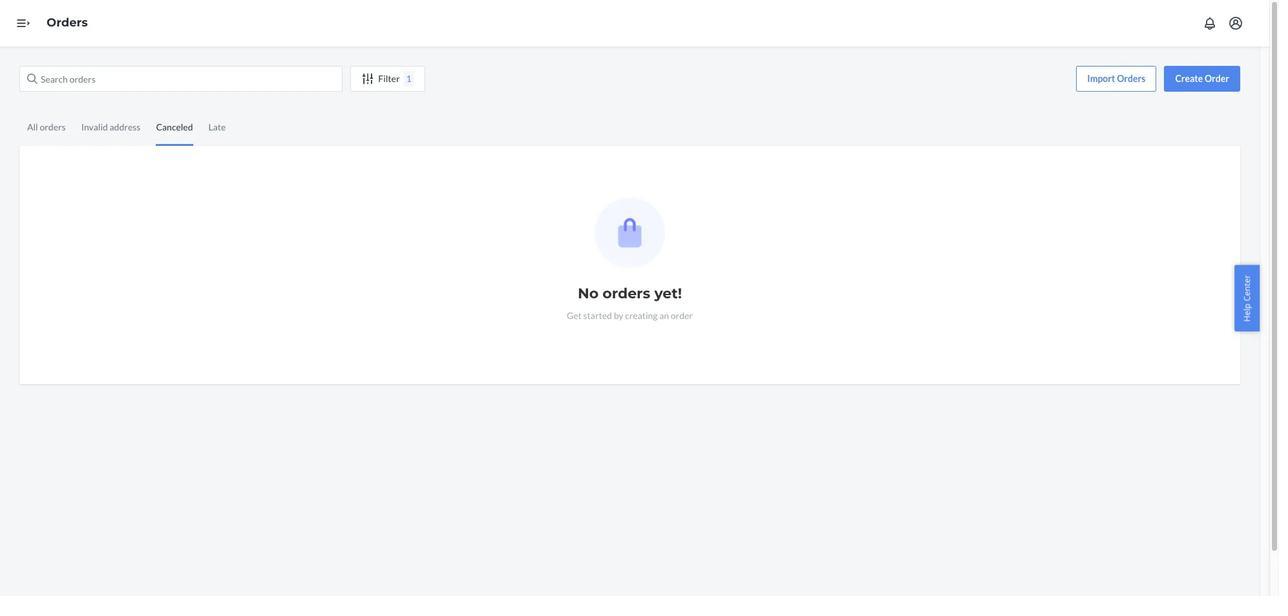 Task type: vqa. For each thing, say whether or not it's contained in the screenshot.
top the 'business'
no



Task type: describe. For each thing, give the bounding box(es) containing it.
open navigation image
[[16, 16, 31, 31]]

started
[[584, 310, 612, 321]]

no
[[578, 285, 599, 303]]

create
[[1176, 73, 1204, 84]]

import
[[1088, 73, 1116, 84]]

help
[[1242, 304, 1254, 322]]

get started by creating an order
[[567, 310, 693, 321]]

orders link
[[47, 16, 88, 30]]

order
[[671, 310, 693, 321]]

filter
[[379, 73, 400, 84]]

orders for no
[[603, 285, 651, 303]]

help center
[[1242, 275, 1254, 322]]

empty list image
[[595, 198, 666, 268]]

invalid address
[[81, 122, 141, 133]]

search image
[[27, 74, 38, 84]]

orders for all
[[40, 122, 66, 133]]

import orders button
[[1077, 66, 1157, 92]]

Search orders text field
[[19, 66, 343, 92]]

address
[[110, 122, 141, 133]]

create order
[[1176, 73, 1230, 84]]

create order link
[[1165, 66, 1241, 92]]

all orders
[[27, 122, 66, 133]]

canceled
[[156, 122, 193, 133]]

invalid
[[81, 122, 108, 133]]

0 horizontal spatial orders
[[47, 16, 88, 30]]

1
[[407, 73, 412, 84]]

center
[[1242, 275, 1254, 301]]



Task type: locate. For each thing, give the bounding box(es) containing it.
1 horizontal spatial orders
[[1118, 73, 1146, 84]]

orders
[[47, 16, 88, 30], [1118, 73, 1146, 84]]

filter 1
[[379, 73, 412, 84]]

orders right import
[[1118, 73, 1146, 84]]

get
[[567, 310, 582, 321]]

0 vertical spatial orders
[[40, 122, 66, 133]]

1 horizontal spatial orders
[[603, 285, 651, 303]]

an
[[660, 310, 669, 321]]

orders
[[40, 122, 66, 133], [603, 285, 651, 303]]

orders right the open navigation icon on the top left
[[47, 16, 88, 30]]

0 vertical spatial orders
[[47, 16, 88, 30]]

0 horizontal spatial orders
[[40, 122, 66, 133]]

1 vertical spatial orders
[[1118, 73, 1146, 84]]

orders up get started by creating an order
[[603, 285, 651, 303]]

import orders
[[1088, 73, 1146, 84]]

help center button
[[1236, 265, 1261, 332]]

orders right all
[[40, 122, 66, 133]]

creating
[[626, 310, 658, 321]]

order
[[1206, 73, 1230, 84]]

by
[[614, 310, 624, 321]]

yet!
[[655, 285, 682, 303]]

1 vertical spatial orders
[[603, 285, 651, 303]]

all
[[27, 122, 38, 133]]

open account menu image
[[1229, 16, 1244, 31]]

orders inside button
[[1118, 73, 1146, 84]]

no orders yet!
[[578, 285, 682, 303]]

late
[[209, 122, 226, 133]]

open notifications image
[[1203, 16, 1219, 31]]



